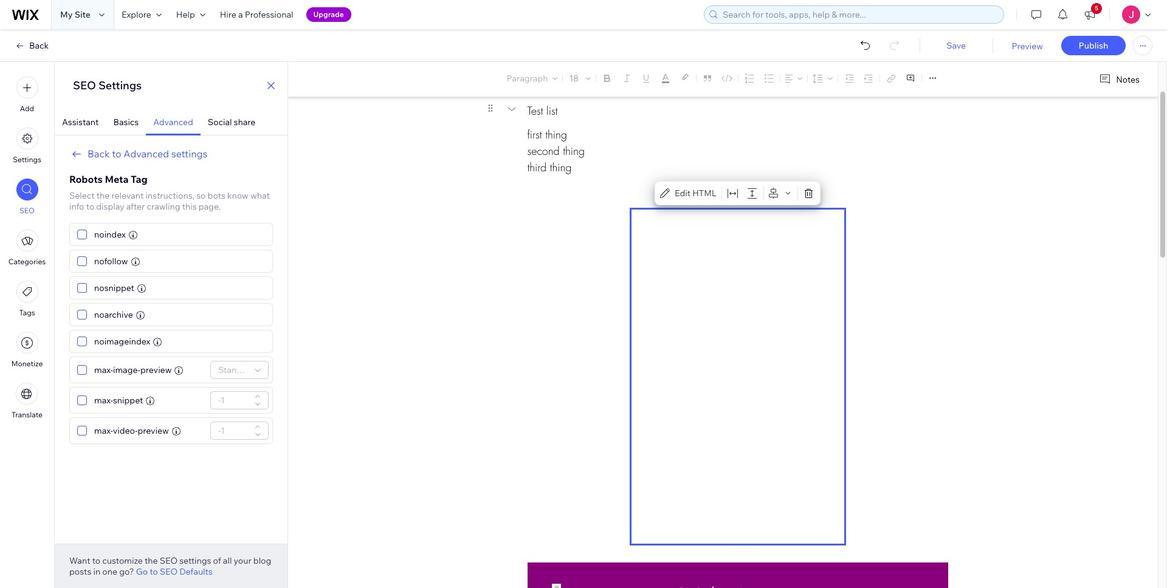 Task type: describe. For each thing, give the bounding box(es) containing it.
max-snippet
[[94, 395, 143, 406]]

tags button
[[16, 281, 38, 317]]

second
[[528, 144, 560, 158]]

monetize button
[[11, 332, 43, 368]]

basics button
[[106, 109, 146, 136]]

go to seo defaults
[[136, 567, 213, 578]]

first
[[528, 128, 542, 142]]

tags
[[19, 308, 35, 317]]

categories
[[8, 257, 46, 266]]

this
[[182, 201, 197, 212]]

page.
[[199, 201, 221, 212]]

third
[[528, 161, 547, 175]]

back to advanced settings
[[88, 148, 208, 160]]

translate button
[[12, 383, 43, 420]]

so
[[196, 190, 206, 201]]

social share button
[[201, 109, 263, 136]]

translate
[[12, 410, 43, 420]]

max- for video-
[[94, 426, 113, 437]]

Search for tools, apps, help & more... field
[[719, 6, 1000, 23]]

assistant
[[62, 117, 99, 128]]

back to advanced settings button
[[69, 147, 208, 161]]

robots meta tag select the relevant instructions, so bots know what info to display after crawling this page.
[[69, 173, 270, 212]]

share
[[234, 117, 256, 128]]

test list
[[528, 104, 558, 118]]

video-
[[113, 426, 138, 437]]

one
[[102, 567, 117, 578]]

help
[[176, 9, 195, 20]]

the inside the robots meta tag select the relevant instructions, so bots know what info to display after crawling this page.
[[97, 190, 110, 201]]

select
[[69, 190, 95, 201]]

back for back to advanced settings
[[88, 148, 110, 160]]

nofollow
[[94, 256, 128, 267]]

customize
[[102, 556, 143, 567]]

save
[[947, 40, 966, 51]]

back button
[[15, 40, 49, 51]]

list
[[547, 104, 558, 118]]

edit html
[[675, 188, 717, 199]]

advanced button
[[146, 109, 201, 136]]

want to customize the seo settings of all your blog posts in one go?
[[69, 556, 271, 578]]

paragraph button
[[504, 70, 560, 87]]

advanced inside button
[[124, 148, 169, 160]]

after
[[126, 201, 145, 212]]

relevant
[[112, 190, 144, 201]]

back for back
[[29, 40, 49, 51]]

noimageindex
[[94, 336, 150, 347]]

5
[[1095, 4, 1099, 12]]

defaults
[[180, 567, 213, 578]]

professional
[[245, 9, 293, 20]]

to inside the robots meta tag select the relevant instructions, so bots know what info to display after crawling this page.
[[86, 201, 94, 212]]

max-image-preview
[[94, 365, 172, 376]]

tag
[[131, 173, 148, 185]]

seo button
[[16, 179, 38, 215]]

social
[[208, 117, 232, 128]]

1 vertical spatial thing
[[563, 144, 585, 158]]

preview
[[1012, 41, 1043, 52]]

assistant button
[[55, 109, 106, 136]]

social share
[[208, 117, 256, 128]]

noindex
[[94, 229, 126, 240]]

posts
[[69, 567, 91, 578]]

menu containing add
[[0, 69, 54, 427]]

categories button
[[8, 230, 46, 266]]

display
[[96, 201, 124, 212]]

my site
[[60, 9, 91, 20]]

the inside want to customize the seo settings of all your blog posts in one go?
[[145, 556, 158, 567]]

5 button
[[1077, 0, 1104, 29]]

instructions,
[[146, 190, 195, 201]]

info
[[69, 201, 84, 212]]

nosnippet
[[94, 283, 134, 294]]

image-
[[113, 365, 141, 376]]

help button
[[169, 0, 213, 29]]

upgrade button
[[306, 7, 351, 22]]

blog
[[253, 556, 271, 567]]

hire a professional
[[220, 9, 293, 20]]



Task type: vqa. For each thing, say whether or not it's contained in the screenshot.
snippet
yes



Task type: locate. For each thing, give the bounding box(es) containing it.
2 vertical spatial max-
[[94, 426, 113, 437]]

0 vertical spatial settings
[[98, 78, 142, 92]]

to up meta
[[112, 148, 121, 160]]

site
[[75, 9, 91, 20]]

go to seo defaults button
[[136, 567, 213, 578]]

preview for image-
[[140, 365, 172, 376]]

max- down max-snippet
[[94, 426, 113, 437]]

explore
[[122, 9, 151, 20]]

the right select at left top
[[97, 190, 110, 201]]

None checkbox
[[77, 227, 87, 242], [77, 281, 87, 296], [77, 308, 87, 322], [77, 363, 87, 378], [77, 393, 87, 408], [77, 424, 87, 438], [77, 227, 87, 242], [77, 281, 87, 296], [77, 308, 87, 322], [77, 363, 87, 378], [77, 393, 87, 408], [77, 424, 87, 438]]

upgrade
[[313, 10, 344, 19]]

0 horizontal spatial back
[[29, 40, 49, 51]]

to for go
[[150, 567, 158, 578]]

add
[[20, 104, 34, 113]]

settings up seo button
[[13, 155, 41, 164]]

thing right the third
[[550, 161, 572, 175]]

0 vertical spatial the
[[97, 190, 110, 201]]

publish button
[[1062, 36, 1126, 55]]

max- up the video-
[[94, 395, 113, 406]]

seo inside button
[[19, 206, 35, 215]]

1 vertical spatial back
[[88, 148, 110, 160]]

monetize
[[11, 359, 43, 368]]

html
[[693, 188, 717, 199]]

thing up second
[[546, 128, 567, 142]]

settings inside button
[[171, 148, 208, 160]]

None checkbox
[[77, 254, 87, 269], [77, 334, 87, 349], [77, 254, 87, 269], [77, 334, 87, 349]]

thing
[[546, 128, 567, 142], [563, 144, 585, 158], [550, 161, 572, 175]]

seo
[[73, 78, 96, 92], [19, 206, 35, 215], [160, 556, 178, 567], [160, 567, 178, 578]]

go?
[[119, 567, 134, 578]]

2 max- from the top
[[94, 395, 113, 406]]

to inside button
[[112, 148, 121, 160]]

0 vertical spatial preview
[[140, 365, 172, 376]]

tab list containing assistant
[[55, 109, 288, 136]]

basics
[[113, 117, 139, 128]]

to
[[112, 148, 121, 160], [86, 201, 94, 212], [92, 556, 100, 567], [150, 567, 158, 578]]

2 vertical spatial thing
[[550, 161, 572, 175]]

menu
[[0, 69, 54, 427]]

1 horizontal spatial settings
[[98, 78, 142, 92]]

1 vertical spatial preview
[[138, 426, 169, 437]]

3 max- from the top
[[94, 426, 113, 437]]

1 vertical spatial settings
[[180, 556, 211, 567]]

a
[[238, 9, 243, 20]]

1 horizontal spatial the
[[145, 556, 158, 567]]

bots
[[208, 190, 225, 201]]

snippet
[[113, 395, 143, 406]]

0 horizontal spatial the
[[97, 190, 110, 201]]

all
[[223, 556, 232, 567]]

preview
[[140, 365, 172, 376], [138, 426, 169, 437]]

paragraph
[[507, 73, 548, 84]]

preview up snippet
[[140, 365, 172, 376]]

0 vertical spatial settings
[[171, 148, 208, 160]]

to right info
[[86, 201, 94, 212]]

seo inside want to customize the seo settings of all your blog posts in one go?
[[160, 556, 178, 567]]

0 vertical spatial advanced
[[153, 117, 193, 128]]

robots
[[69, 173, 103, 185]]

max- up max-snippet
[[94, 365, 113, 376]]

settings
[[171, 148, 208, 160], [180, 556, 211, 567]]

0 vertical spatial back
[[29, 40, 49, 51]]

hire
[[220, 9, 236, 20]]

settings left of
[[180, 556, 211, 567]]

preview button
[[1012, 41, 1043, 52]]

back up add button
[[29, 40, 49, 51]]

the right go?
[[145, 556, 158, 567]]

settings button
[[13, 128, 41, 164]]

back up robots
[[88, 148, 110, 160]]

back inside button
[[88, 148, 110, 160]]

1 vertical spatial advanced
[[124, 148, 169, 160]]

max-
[[94, 365, 113, 376], [94, 395, 113, 406], [94, 426, 113, 437]]

of
[[213, 556, 221, 567]]

tab list
[[55, 109, 288, 136]]

max- for image-
[[94, 365, 113, 376]]

go
[[136, 567, 148, 578]]

edit
[[675, 188, 691, 199]]

in
[[93, 567, 100, 578]]

0 vertical spatial max-
[[94, 365, 113, 376]]

to right go in the bottom left of the page
[[150, 567, 158, 578]]

know
[[227, 190, 249, 201]]

1 max- from the top
[[94, 365, 113, 376]]

my
[[60, 9, 73, 20]]

1 vertical spatial the
[[145, 556, 158, 567]]

settings up basics
[[98, 78, 142, 92]]

noarchive
[[94, 310, 133, 320]]

settings
[[98, 78, 142, 92], [13, 155, 41, 164]]

1 vertical spatial max-
[[94, 395, 113, 406]]

save button
[[932, 40, 981, 51]]

to inside want to customize the seo settings of all your blog posts in one go?
[[92, 556, 100, 567]]

test
[[528, 104, 543, 118]]

max- for snippet
[[94, 395, 113, 406]]

to right want
[[92, 556, 100, 567]]

settings down advanced button
[[171, 148, 208, 160]]

advanced up tag
[[124, 148, 169, 160]]

notes button
[[1095, 71, 1144, 88]]

meta
[[105, 173, 129, 185]]

seo settings
[[73, 78, 142, 92]]

1 vertical spatial settings
[[13, 155, 41, 164]]

crawling
[[147, 201, 180, 212]]

1 horizontal spatial back
[[88, 148, 110, 160]]

what
[[251, 190, 270, 201]]

settings inside want to customize the seo settings of all your blog posts in one go?
[[180, 556, 211, 567]]

None text field
[[215, 392, 251, 409], [215, 423, 251, 440], [215, 392, 251, 409], [215, 423, 251, 440]]

advanced up back to advanced settings
[[153, 117, 193, 128]]

preview down snippet
[[138, 426, 169, 437]]

advanced inside button
[[153, 117, 193, 128]]

preview for video-
[[138, 426, 169, 437]]

max-video-preview
[[94, 426, 169, 437]]

publish
[[1079, 40, 1109, 51]]

hire a professional link
[[213, 0, 301, 29]]

0 vertical spatial thing
[[546, 128, 567, 142]]

advanced
[[153, 117, 193, 128], [124, 148, 169, 160]]

notes
[[1117, 74, 1140, 85]]

thing right second
[[563, 144, 585, 158]]

first thing second thing third thing
[[528, 128, 585, 175]]

add button
[[16, 77, 38, 113]]

to for want
[[92, 556, 100, 567]]

to for back
[[112, 148, 121, 160]]

edit html button
[[658, 185, 719, 202]]

want
[[69, 556, 90, 567]]

0 horizontal spatial settings
[[13, 155, 41, 164]]

None field
[[215, 362, 251, 379]]

your
[[234, 556, 252, 567]]



